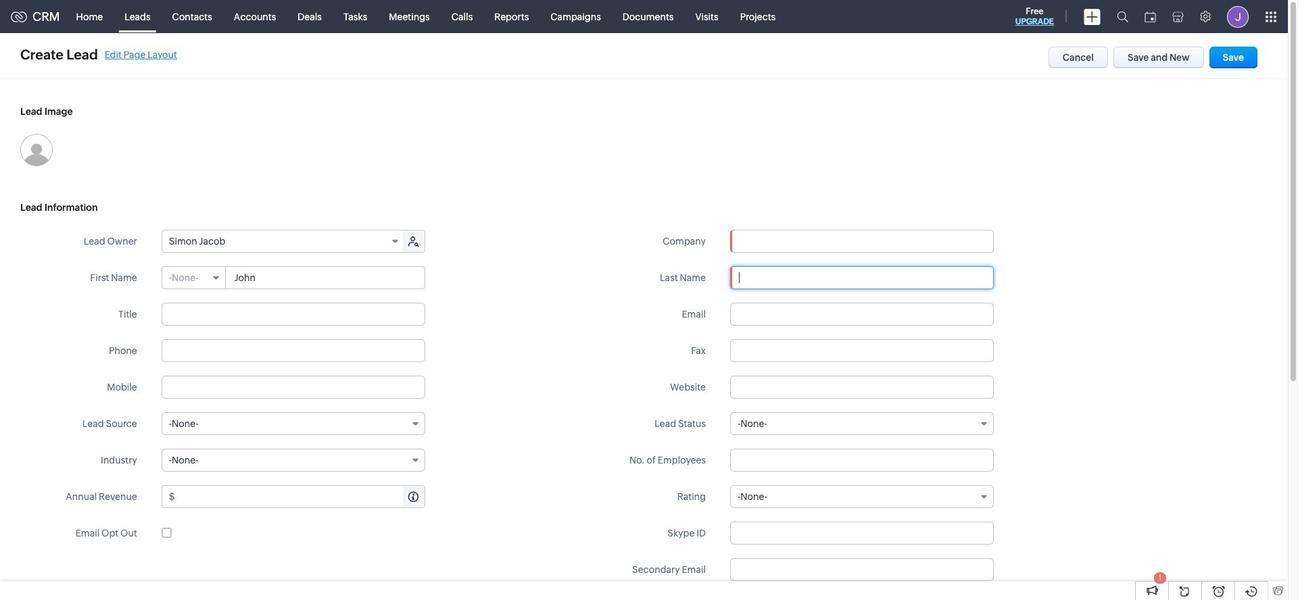 Task type: vqa. For each thing, say whether or not it's contained in the screenshot.
size icon
no



Task type: describe. For each thing, give the bounding box(es) containing it.
search image
[[1117, 11, 1129, 22]]

calendar image
[[1145, 11, 1156, 22]]

logo image
[[11, 11, 27, 22]]



Task type: locate. For each thing, give the bounding box(es) containing it.
search element
[[1109, 0, 1137, 33]]

None field
[[162, 231, 404, 252], [731, 231, 993, 252], [162, 267, 226, 289], [161, 412, 425, 435], [730, 412, 994, 435], [161, 449, 425, 472], [730, 485, 994, 508], [162, 231, 404, 252], [731, 231, 993, 252], [162, 267, 226, 289], [161, 412, 425, 435], [730, 412, 994, 435], [161, 449, 425, 472], [730, 485, 994, 508]]

create menu image
[[1084, 8, 1101, 25]]

None text field
[[730, 266, 994, 289], [161, 339, 425, 362], [730, 339, 994, 362], [730, 522, 994, 545], [730, 559, 994, 582], [730, 266, 994, 289], [161, 339, 425, 362], [730, 339, 994, 362], [730, 522, 994, 545], [730, 559, 994, 582]]

None text field
[[731, 231, 993, 252], [226, 267, 424, 289], [161, 303, 425, 326], [730, 303, 994, 326], [161, 376, 425, 399], [730, 376, 994, 399], [730, 449, 994, 472], [177, 486, 424, 508], [731, 231, 993, 252], [226, 267, 424, 289], [161, 303, 425, 326], [730, 303, 994, 326], [161, 376, 425, 399], [730, 376, 994, 399], [730, 449, 994, 472], [177, 486, 424, 508]]

profile image
[[1227, 6, 1249, 27]]

image image
[[20, 134, 53, 166]]

profile element
[[1219, 0, 1257, 33]]

create menu element
[[1076, 0, 1109, 33]]



